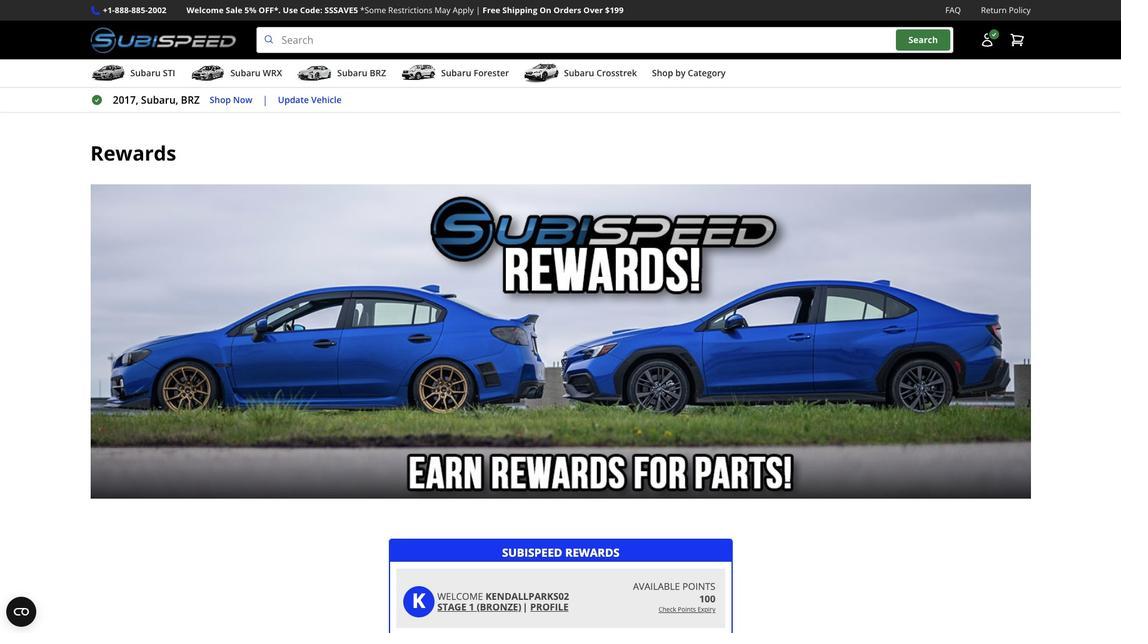 Task type: describe. For each thing, give the bounding box(es) containing it.
sssave5
[[325, 4, 358, 16]]

2002
[[148, 4, 167, 16]]

faq
[[946, 4, 961, 16]]

0 horizontal spatial |
[[263, 93, 268, 107]]

subaru for subaru brz
[[337, 67, 368, 79]]

brz inside subaru brz dropdown button
[[370, 67, 386, 79]]

search button
[[896, 30, 951, 51]]

wrx
[[263, 67, 282, 79]]

subaru forester
[[441, 67, 509, 79]]

a subaru wrx thumbnail image image
[[190, 64, 225, 83]]

shipping
[[503, 4, 538, 16]]

shop for shop now
[[210, 94, 231, 106]]

use
[[283, 4, 298, 16]]

*some restrictions may apply | free shipping on orders over $199
[[360, 4, 624, 16]]

welcome sale 5% off*. use code: sssave5
[[187, 4, 358, 16]]

subaru crosstrek
[[564, 67, 637, 79]]

shop by category
[[652, 67, 726, 79]]

subispeed logo image
[[90, 27, 236, 53]]

a subaru forester thumbnail image image
[[401, 64, 436, 83]]

orders
[[554, 4, 582, 16]]

subaru sti
[[130, 67, 175, 79]]

may
[[435, 4, 451, 16]]

888-
[[115, 4, 131, 16]]

button image
[[980, 33, 995, 48]]

subaru brz button
[[297, 62, 386, 87]]

search input field
[[256, 27, 954, 53]]

+1-888-885-2002
[[103, 4, 167, 16]]

subaru wrx button
[[190, 62, 282, 87]]

shop by category button
[[652, 62, 726, 87]]

over
[[584, 4, 603, 16]]

shop for shop by category
[[652, 67, 673, 79]]

+1-888-885-2002 link
[[103, 4, 167, 17]]

restrictions
[[388, 4, 433, 16]]

faq link
[[946, 4, 961, 17]]

subaru for subaru wrx
[[230, 67, 261, 79]]



Task type: locate. For each thing, give the bounding box(es) containing it.
update
[[278, 94, 309, 106]]

1 horizontal spatial |
[[476, 4, 481, 16]]

return policy
[[981, 4, 1031, 16]]

a subaru sti thumbnail image image
[[90, 64, 125, 83]]

shop now
[[210, 94, 253, 106]]

crosstrek
[[597, 67, 637, 79]]

hippogallery:original image
[[90, 185, 1031, 499]]

policy
[[1009, 4, 1031, 16]]

0 horizontal spatial shop
[[210, 94, 231, 106]]

subaru inside subaru wrx dropdown button
[[230, 67, 261, 79]]

subaru,
[[141, 93, 178, 107]]

0 vertical spatial |
[[476, 4, 481, 16]]

shop inside 'dropdown button'
[[652, 67, 673, 79]]

2017,
[[113, 93, 139, 107]]

1 subaru from the left
[[130, 67, 161, 79]]

|
[[476, 4, 481, 16], [263, 93, 268, 107]]

subaru wrx
[[230, 67, 282, 79]]

a subaru crosstrek thumbnail image image
[[524, 64, 559, 83]]

return
[[981, 4, 1007, 16]]

shop
[[652, 67, 673, 79], [210, 94, 231, 106]]

subaru brz
[[337, 67, 386, 79]]

subaru inside subaru sti dropdown button
[[130, 67, 161, 79]]

sale
[[226, 4, 243, 16]]

update vehicle button
[[278, 93, 342, 107]]

$199
[[605, 4, 624, 16]]

subaru for subaru forester
[[441, 67, 472, 79]]

subaru sti button
[[90, 62, 175, 87]]

subaru for subaru crosstrek
[[564, 67, 595, 79]]

subaru left sti
[[130, 67, 161, 79]]

subaru up now
[[230, 67, 261, 79]]

subaru left forester
[[441, 67, 472, 79]]

vehicle
[[311, 94, 342, 106]]

subaru crosstrek button
[[524, 62, 637, 87]]

now
[[233, 94, 253, 106]]

a subaru brz thumbnail image image
[[297, 64, 332, 83]]

open widget image
[[6, 597, 36, 627]]

brz
[[370, 67, 386, 79], [181, 93, 200, 107]]

subaru inside subaru crosstrek dropdown button
[[564, 67, 595, 79]]

0 vertical spatial shop
[[652, 67, 673, 79]]

return policy link
[[981, 4, 1031, 17]]

4 subaru from the left
[[441, 67, 472, 79]]

1 vertical spatial brz
[[181, 93, 200, 107]]

subaru forester button
[[401, 62, 509, 87]]

by
[[676, 67, 686, 79]]

1 horizontal spatial shop
[[652, 67, 673, 79]]

0 horizontal spatial brz
[[181, 93, 200, 107]]

3 subaru from the left
[[337, 67, 368, 79]]

search
[[909, 34, 939, 46]]

welcome
[[187, 4, 224, 16]]

subaru left crosstrek
[[564, 67, 595, 79]]

sti
[[163, 67, 175, 79]]

forester
[[474, 67, 509, 79]]

category
[[688, 67, 726, 79]]

subaru
[[130, 67, 161, 79], [230, 67, 261, 79], [337, 67, 368, 79], [441, 67, 472, 79], [564, 67, 595, 79]]

5 subaru from the left
[[564, 67, 595, 79]]

update vehicle
[[278, 94, 342, 106]]

1 vertical spatial |
[[263, 93, 268, 107]]

*some
[[360, 4, 386, 16]]

subaru up vehicle
[[337, 67, 368, 79]]

| left free
[[476, 4, 481, 16]]

+1-
[[103, 4, 115, 16]]

subaru inside subaru forester dropdown button
[[441, 67, 472, 79]]

| right now
[[263, 93, 268, 107]]

apply
[[453, 4, 474, 16]]

rewards
[[90, 140, 176, 166]]

2017, subaru, brz
[[113, 93, 200, 107]]

brz right subaru,
[[181, 93, 200, 107]]

1 vertical spatial shop
[[210, 94, 231, 106]]

2 subaru from the left
[[230, 67, 261, 79]]

shop left now
[[210, 94, 231, 106]]

subaru for subaru sti
[[130, 67, 161, 79]]

code:
[[300, 4, 323, 16]]

subaru inside subaru brz dropdown button
[[337, 67, 368, 79]]

885-
[[131, 4, 148, 16]]

shop now link
[[210, 93, 253, 107]]

shop left by
[[652, 67, 673, 79]]

brz left a subaru forester thumbnail image
[[370, 67, 386, 79]]

5%
[[245, 4, 257, 16]]

free
[[483, 4, 501, 16]]

off*.
[[259, 4, 281, 16]]

1 horizontal spatial brz
[[370, 67, 386, 79]]

on
[[540, 4, 552, 16]]

0 vertical spatial brz
[[370, 67, 386, 79]]



Task type: vqa. For each thing, say whether or not it's contained in the screenshot.
Tomei
no



